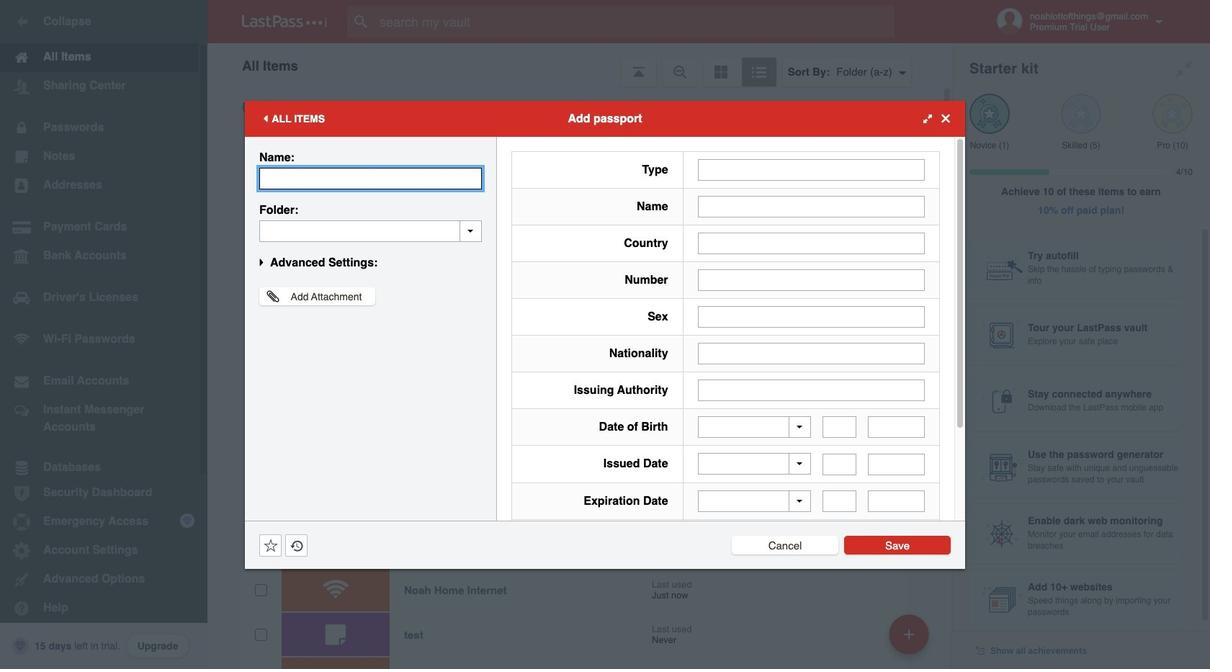 Task type: locate. For each thing, give the bounding box(es) containing it.
None text field
[[698, 159, 925, 180], [698, 196, 925, 217], [698, 306, 925, 327], [823, 416, 857, 438], [823, 454, 857, 475], [868, 491, 925, 512], [698, 159, 925, 180], [698, 196, 925, 217], [698, 306, 925, 327], [823, 416, 857, 438], [823, 454, 857, 475], [868, 491, 925, 512]]

dialog
[[245, 101, 966, 625]]

None text field
[[259, 168, 482, 189], [259, 220, 482, 242], [698, 232, 925, 254], [698, 269, 925, 291], [698, 343, 925, 364], [698, 379, 925, 401], [868, 416, 925, 438], [868, 454, 925, 475], [823, 491, 857, 512], [259, 168, 482, 189], [259, 220, 482, 242], [698, 232, 925, 254], [698, 269, 925, 291], [698, 343, 925, 364], [698, 379, 925, 401], [868, 416, 925, 438], [868, 454, 925, 475], [823, 491, 857, 512]]

new item navigation
[[884, 610, 938, 669]]

search my vault text field
[[347, 6, 923, 37]]

lastpass image
[[242, 15, 327, 28]]



Task type: describe. For each thing, give the bounding box(es) containing it.
new item image
[[904, 629, 914, 639]]

vault options navigation
[[208, 43, 953, 86]]

Search search field
[[347, 6, 923, 37]]

main navigation navigation
[[0, 0, 208, 669]]



Task type: vqa. For each thing, say whether or not it's contained in the screenshot.
LastPass image
yes



